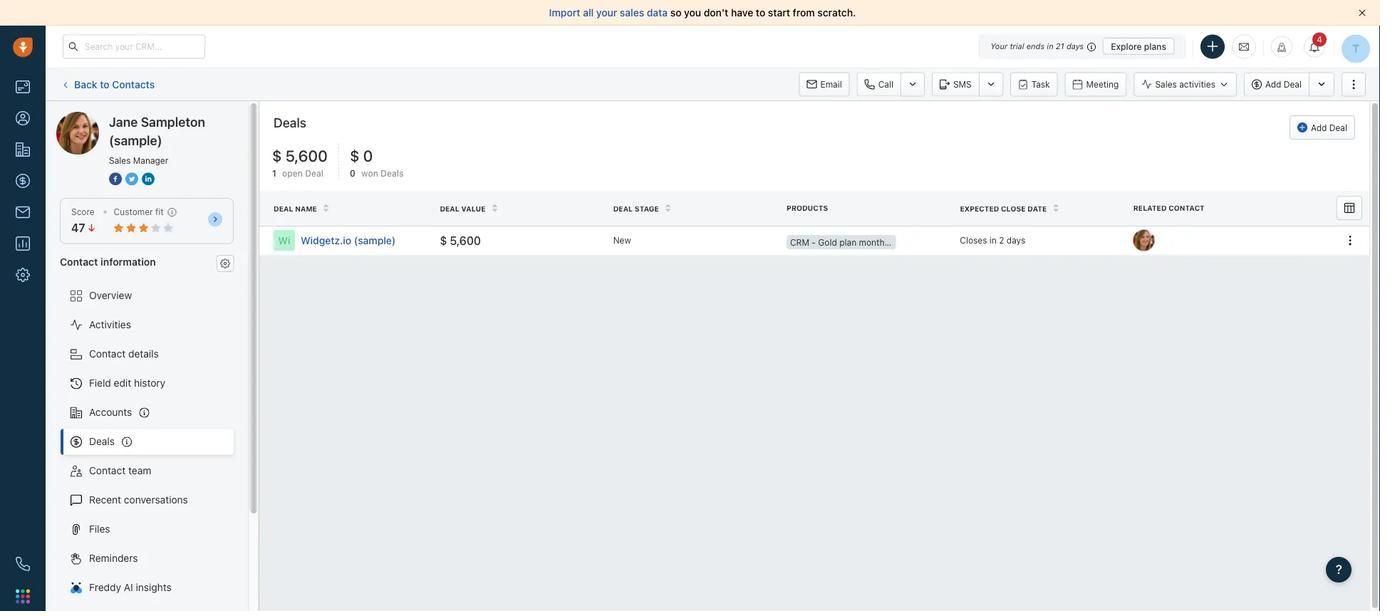 Task type: describe. For each thing, give the bounding box(es) containing it.
insights
[[136, 582, 172, 594]]

contact for contact team
[[89, 465, 126, 477]]

customer fit
[[114, 207, 164, 217]]

contact information
[[60, 256, 156, 268]]

import all your sales data so you don't have to start from scratch.
[[549, 7, 856, 19]]

ends
[[1027, 42, 1045, 51]]

value
[[462, 205, 486, 213]]

47 button
[[71, 221, 97, 235]]

activities
[[89, 319, 131, 331]]

recent
[[89, 494, 121, 506]]

recent conversations
[[89, 494, 188, 506]]

0 vertical spatial 0
[[363, 146, 373, 165]]

deal stage
[[614, 205, 659, 213]]

related
[[1134, 204, 1167, 212]]

facebook circled image
[[109, 171, 122, 186]]

field
[[89, 377, 111, 389]]

(sample) right widgetz.io
[[354, 235, 396, 246]]

email button
[[799, 72, 850, 97]]

task button
[[1011, 72, 1058, 97]]

information
[[101, 256, 156, 268]]

sales activities
[[1156, 79, 1216, 89]]

(sample) inside jane sampleton (sample)
[[109, 133, 162, 148]]

mng settings image
[[220, 259, 230, 269]]

score
[[71, 207, 95, 217]]

$ 0 0 won deals
[[350, 146, 404, 179]]

0 horizontal spatial add deal
[[1266, 79, 1302, 89]]

files
[[89, 524, 110, 535]]

back to contacts link
[[60, 73, 156, 96]]

$ for $ 5,600
[[272, 146, 282, 165]]

history
[[134, 377, 165, 389]]

team
[[128, 465, 151, 477]]

1 vertical spatial 0
[[350, 169, 356, 179]]

jane inside jane sampleton (sample)
[[109, 114, 138, 129]]

phone image
[[16, 557, 30, 572]]

monthly
[[859, 237, 892, 247]]

task
[[1032, 79, 1050, 89]]

activities
[[1180, 79, 1216, 89]]

contact for contact details
[[89, 348, 126, 360]]

expected
[[960, 205, 1000, 213]]

start
[[768, 7, 791, 19]]

import all your sales data link
[[549, 7, 671, 19]]

sales
[[620, 7, 644, 19]]

$ 5,600
[[440, 234, 481, 247]]

details
[[128, 348, 159, 360]]

name
[[295, 205, 317, 213]]

21
[[1056, 42, 1065, 51]]

4
[[1317, 35, 1323, 45]]

close image
[[1359, 9, 1366, 16]]

manager
[[133, 155, 168, 165]]

freddy ai insights
[[89, 582, 172, 594]]

closes in 2 days
[[960, 236, 1026, 246]]

0 horizontal spatial jane
[[85, 112, 107, 123]]

date
[[1028, 205, 1047, 213]]

deal name
[[274, 205, 317, 213]]

contact details
[[89, 348, 159, 360]]

products
[[787, 204, 828, 212]]

0 horizontal spatial days
[[1007, 236, 1026, 246]]

0 vertical spatial to
[[756, 7, 766, 19]]

0 vertical spatial add
[[1266, 79, 1282, 89]]

stage
[[635, 205, 659, 213]]

1 horizontal spatial add
[[1312, 123, 1328, 133]]

deals inside $ 0 0 won deals
[[381, 169, 404, 179]]

$ for $ 0
[[350, 146, 360, 165]]

sales for sales activities
[[1156, 79, 1177, 89]]

import
[[549, 7, 581, 19]]

explore
[[1111, 41, 1142, 51]]

don't
[[704, 7, 729, 19]]

closes
[[960, 236, 988, 246]]

Search your CRM... text field
[[63, 35, 205, 59]]

so
[[671, 7, 682, 19]]

1 horizontal spatial in
[[1047, 42, 1054, 51]]

1 vertical spatial in
[[990, 236, 997, 246]]

conversations
[[124, 494, 188, 506]]

customer
[[114, 207, 153, 217]]

$ 5,600 1 open deal
[[272, 146, 328, 179]]

ai
[[124, 582, 133, 594]]

close
[[1002, 205, 1026, 213]]

back
[[74, 78, 97, 90]]

plans
[[1145, 41, 1167, 51]]

sms button
[[932, 72, 979, 97]]

accounts
[[89, 407, 132, 418]]

your
[[991, 42, 1008, 51]]

contact right "related"
[[1169, 204, 1205, 212]]

back to contacts
[[74, 78, 155, 90]]



Task type: locate. For each thing, give the bounding box(es) containing it.
meeting button
[[1065, 72, 1127, 97]]

explore plans link
[[1104, 38, 1175, 55]]

gold
[[819, 237, 837, 247]]

contacts
[[112, 78, 155, 90]]

1 vertical spatial days
[[1007, 236, 1026, 246]]

$ inside $ 5,600 1 open deal
[[272, 146, 282, 165]]

sms
[[954, 79, 972, 89]]

0 vertical spatial 5,600
[[286, 146, 328, 165]]

twitter circled image
[[125, 171, 138, 186]]

deals up $ 5,600 1 open deal at the top
[[274, 115, 307, 130]]

call button
[[857, 72, 901, 97]]

data
[[647, 7, 668, 19]]

0 horizontal spatial $
[[272, 146, 282, 165]]

5,600 down deal value
[[450, 234, 481, 247]]

(sample) right monthly
[[894, 237, 930, 247]]

in left 2
[[990, 236, 997, 246]]

contact team
[[89, 465, 151, 477]]

jane sampleton (sample) up manager
[[109, 114, 205, 148]]

linkedin circled image
[[142, 171, 155, 186]]

freddy
[[89, 582, 121, 594]]

0 left won on the top left
[[350, 169, 356, 179]]

to inside back to contacts "link"
[[100, 78, 110, 90]]

to right back
[[100, 78, 110, 90]]

1 horizontal spatial to
[[756, 7, 766, 19]]

1 vertical spatial 5,600
[[450, 234, 481, 247]]

send email image
[[1240, 41, 1250, 53]]

contact
[[1169, 204, 1205, 212], [60, 256, 98, 268], [89, 348, 126, 360], [89, 465, 126, 477]]

0 horizontal spatial in
[[990, 236, 997, 246]]

5,600 inside $ 5,600 1 open deal
[[286, 146, 328, 165]]

days right 2
[[1007, 236, 1026, 246]]

5,600
[[286, 146, 328, 165], [450, 234, 481, 247]]

to left start
[[756, 7, 766, 19]]

widgetz.io (sample) link
[[301, 234, 426, 248]]

jane sampleton (sample) down the contacts
[[85, 112, 202, 123]]

sampleton up manager
[[141, 114, 205, 129]]

in left 21
[[1047, 42, 1054, 51]]

1 vertical spatial sales
[[109, 155, 131, 165]]

plan
[[840, 237, 857, 247]]

won
[[361, 169, 378, 179]]

1 horizontal spatial 5,600
[[450, 234, 481, 247]]

0 horizontal spatial sales
[[109, 155, 131, 165]]

contact down 47
[[60, 256, 98, 268]]

widgetz.io
[[301, 235, 352, 246]]

jane down 'back to contacts' on the left top of the page
[[109, 114, 138, 129]]

1 horizontal spatial sales
[[1156, 79, 1177, 89]]

jane sampleton (sample)
[[85, 112, 202, 123], [109, 114, 205, 148]]

1 vertical spatial to
[[100, 78, 110, 90]]

days right 21
[[1067, 42, 1084, 51]]

0 up won on the top left
[[363, 146, 373, 165]]

2 horizontal spatial deals
[[381, 169, 404, 179]]

sampleton
[[109, 112, 159, 123], [141, 114, 205, 129]]

contact up 'recent'
[[89, 465, 126, 477]]

crm
[[791, 237, 810, 247]]

add
[[1266, 79, 1282, 89], [1312, 123, 1328, 133]]

wi
[[278, 235, 291, 246]]

(sample)
[[161, 112, 202, 123], [109, 133, 162, 148], [354, 235, 396, 246], [894, 237, 930, 247]]

$ up 1
[[272, 146, 282, 165]]

from
[[793, 7, 815, 19]]

explore plans
[[1111, 41, 1167, 51]]

1 horizontal spatial days
[[1067, 42, 1084, 51]]

0 vertical spatial sales
[[1156, 79, 1177, 89]]

sales up facebook circled icon on the top
[[109, 155, 131, 165]]

to
[[756, 7, 766, 19], [100, 78, 110, 90]]

add deal button
[[1245, 72, 1309, 97], [1290, 115, 1356, 140]]

1 horizontal spatial 0
[[363, 146, 373, 165]]

0 horizontal spatial add
[[1266, 79, 1282, 89]]

$ right $ 5,600 1 open deal at the top
[[350, 146, 360, 165]]

2 horizontal spatial $
[[440, 234, 447, 247]]

0 horizontal spatial to
[[100, 78, 110, 90]]

-
[[812, 237, 816, 247]]

1 horizontal spatial jane
[[109, 114, 138, 129]]

expected close date
[[960, 205, 1047, 213]]

5,600 up the open
[[286, 146, 328, 165]]

$ inside $ 0 0 won deals
[[350, 146, 360, 165]]

0 horizontal spatial 0
[[350, 169, 356, 179]]

1 vertical spatial add deal button
[[1290, 115, 1356, 140]]

0 vertical spatial days
[[1067, 42, 1084, 51]]

0 vertical spatial in
[[1047, 42, 1054, 51]]

trial
[[1010, 42, 1025, 51]]

your
[[597, 7, 618, 19]]

1 vertical spatial deals
[[381, 169, 404, 179]]

all
[[583, 7, 594, 19]]

call link
[[857, 72, 901, 97]]

5,600 for $ 5,600
[[450, 234, 481, 247]]

reminders
[[89, 553, 138, 565]]

contact down the activities
[[89, 348, 126, 360]]

0 horizontal spatial 5,600
[[286, 146, 328, 165]]

(sample) up manager
[[161, 112, 202, 123]]

47
[[71, 221, 85, 235]]

1
[[272, 169, 276, 179]]

related contact
[[1134, 204, 1205, 212]]

sampleton inside jane sampleton (sample)
[[141, 114, 205, 129]]

add deal
[[1266, 79, 1302, 89], [1312, 123, 1348, 133]]

0 vertical spatial add deal
[[1266, 79, 1302, 89]]

crm - gold plan monthly (sample)
[[791, 237, 930, 247]]

0 horizontal spatial deals
[[89, 436, 115, 448]]

2
[[1000, 236, 1005, 246]]

scratch.
[[818, 7, 856, 19]]

1 horizontal spatial $
[[350, 146, 360, 165]]

fit
[[155, 207, 164, 217]]

widgetz.io (sample)
[[301, 235, 396, 246]]

in
[[1047, 42, 1054, 51], [990, 236, 997, 246]]

open
[[282, 169, 303, 179]]

call
[[879, 79, 894, 89]]

meeting
[[1087, 79, 1119, 89]]

0 vertical spatial add deal button
[[1245, 72, 1309, 97]]

email
[[821, 79, 842, 89]]

field edit history
[[89, 377, 165, 389]]

freshworks switcher image
[[16, 590, 30, 604]]

1 vertical spatial add deal
[[1312, 123, 1348, 133]]

have
[[731, 7, 754, 19]]

4 link
[[1304, 32, 1327, 57]]

deals right won on the top left
[[381, 169, 404, 179]]

you
[[684, 7, 701, 19]]

jane down back
[[85, 112, 107, 123]]

5,600 for $ 5,600 1 open deal
[[286, 146, 328, 165]]

sales activities button
[[1134, 72, 1245, 97], [1134, 72, 1237, 97]]

1 vertical spatial add
[[1312, 123, 1328, 133]]

$
[[272, 146, 282, 165], [350, 146, 360, 165], [440, 234, 447, 247]]

deal value
[[440, 205, 486, 213]]

2 vertical spatial deals
[[89, 436, 115, 448]]

edit
[[114, 377, 131, 389]]

sales left activities
[[1156, 79, 1177, 89]]

1 horizontal spatial deals
[[274, 115, 307, 130]]

(sample) up 'sales manager' on the top left of page
[[109, 133, 162, 148]]

1 horizontal spatial add deal
[[1312, 123, 1348, 133]]

sales for sales manager
[[109, 155, 131, 165]]

$ down deal value
[[440, 234, 447, 247]]

sales manager
[[109, 155, 168, 165]]

contact for contact information
[[60, 256, 98, 268]]

deals down accounts
[[89, 436, 115, 448]]

new
[[614, 236, 631, 246]]

overview
[[89, 290, 132, 302]]

phone element
[[9, 550, 37, 579]]

sampleton down the contacts
[[109, 112, 159, 123]]

what's new image
[[1277, 42, 1287, 52]]

deal inside $ 5,600 1 open deal
[[305, 169, 324, 179]]

0 vertical spatial deals
[[274, 115, 307, 130]]

your trial ends in 21 days
[[991, 42, 1084, 51]]



Task type: vqa. For each thing, say whether or not it's contained in the screenshot.
BACK TO CONTACTS
yes



